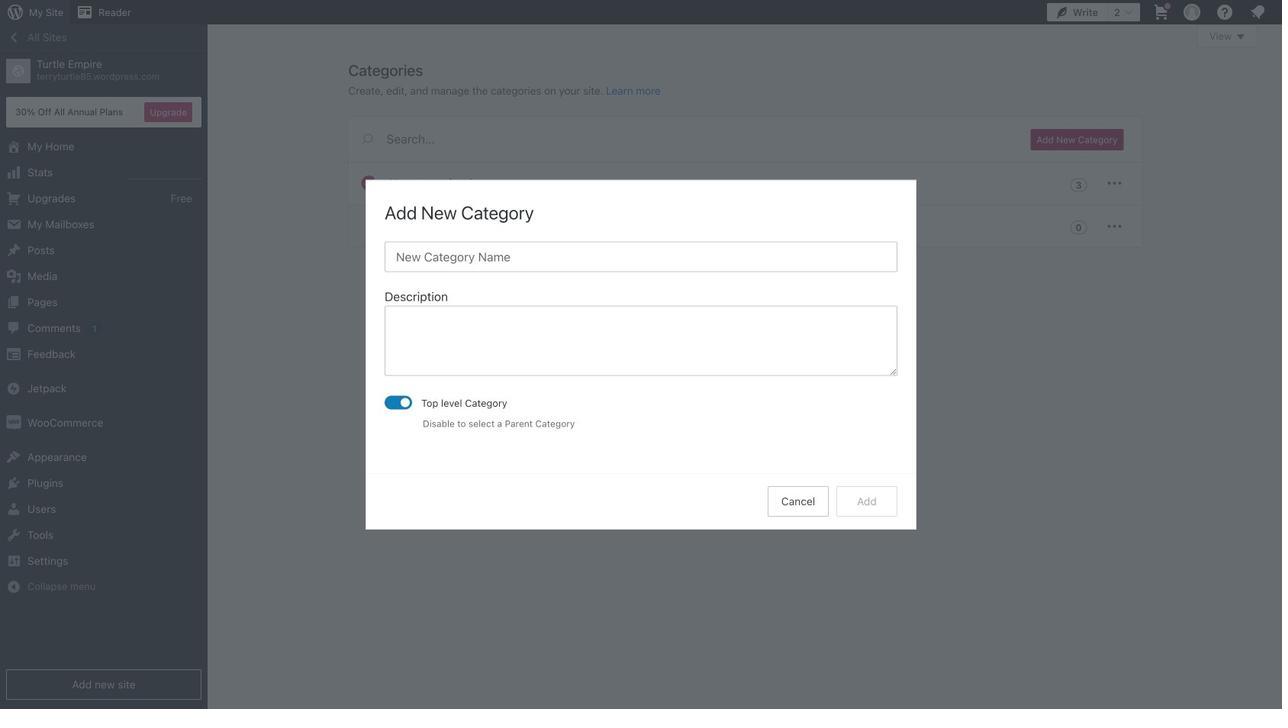 Task type: locate. For each thing, give the bounding box(es) containing it.
uncategorized image
[[360, 174, 378, 192]]

toggle menu image for fungus image
[[1106, 217, 1124, 235]]

dialog
[[366, 180, 916, 529]]

fungus image
[[384, 217, 403, 235]]

2 toggle menu image from the top
[[1106, 217, 1124, 235]]

None text field
[[385, 306, 898, 376]]

update your profile, personal settings, and more image
[[1183, 3, 1201, 21]]

1 vertical spatial toggle menu image
[[1106, 217, 1124, 235]]

New Category Name text field
[[385, 241, 898, 272]]

toggle menu image
[[1106, 174, 1124, 192], [1106, 217, 1124, 235]]

None search field
[[348, 117, 1012, 161]]

help image
[[1216, 3, 1234, 21]]

main content
[[348, 24, 1258, 247]]

manage your notifications image
[[1249, 3, 1267, 21]]

toggle menu image for uncategorized icon
[[1106, 174, 1124, 192]]

0 vertical spatial toggle menu image
[[1106, 174, 1124, 192]]

group
[[385, 287, 898, 380]]

1 toggle menu image from the top
[[1106, 174, 1124, 192]]



Task type: vqa. For each thing, say whether or not it's contained in the screenshot.
own within the button
no



Task type: describe. For each thing, give the bounding box(es) containing it.
highest hourly views 0 image
[[129, 169, 202, 179]]

img image
[[6, 415, 21, 430]]

closed image
[[1237, 34, 1245, 40]]

my shopping cart image
[[1153, 3, 1171, 21]]



